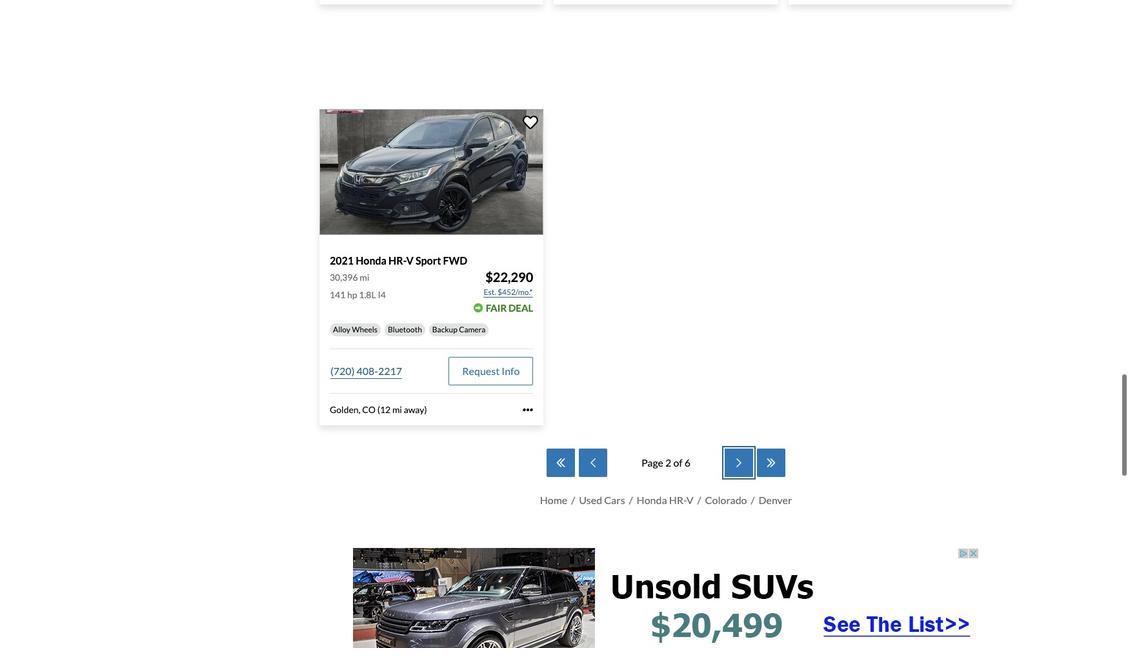 Task type: vqa. For each thing, say whether or not it's contained in the screenshot.
ELLIPSIS H icon
yes



Task type: locate. For each thing, give the bounding box(es) containing it.
page
[[642, 456, 664, 468]]

honda hr-v link
[[637, 493, 694, 506]]

30,396 mi 141 hp 1.8l i4
[[330, 271, 386, 300]]

1 / from the left
[[572, 493, 575, 506]]

1 horizontal spatial mi
[[392, 404, 402, 415]]

fair
[[486, 302, 507, 313]]

est.
[[484, 287, 496, 297]]

page 2 of 6
[[642, 456, 691, 468]]

golden, co (12 mi away)
[[330, 404, 427, 415]]

v left 'colorado'
[[687, 493, 694, 506]]

/ left colorado "link"
[[698, 493, 702, 506]]

0 vertical spatial mi
[[360, 271, 370, 282]]

hr- left sport
[[389, 254, 406, 266]]

1 vertical spatial honda
[[637, 493, 667, 506]]

deal
[[509, 302, 534, 313]]

i4
[[378, 289, 386, 300]]

mi
[[360, 271, 370, 282], [392, 404, 402, 415]]

$22,290 est. $452/mo.*
[[484, 269, 534, 297]]

golden,
[[330, 404, 361, 415]]

advertisement element
[[353, 548, 979, 648]]

2
[[666, 456, 672, 468]]

1 horizontal spatial hr-
[[669, 493, 687, 506]]

v
[[406, 254, 414, 266], [687, 493, 694, 506]]

1 horizontal spatial honda
[[637, 493, 667, 506]]

2 / from the left
[[629, 493, 633, 506]]

2021 honda hr-v sport fwd
[[330, 254, 468, 266]]

denver
[[759, 493, 792, 506]]

v left sport
[[406, 254, 414, 266]]

cars
[[604, 493, 625, 506]]

0 vertical spatial v
[[406, 254, 414, 266]]

est. $452/mo.* button
[[483, 286, 534, 299]]

crystal black pearl 2021 honda hr-v sport fwd suv / crossover front-wheel drive automatic image
[[320, 108, 544, 235]]

(720) 408-2217
[[331, 364, 402, 377]]

hr-
[[389, 254, 406, 266], [669, 493, 687, 506]]

hr- down the of
[[669, 493, 687, 506]]

honda right "cars" at the right of page
[[637, 493, 667, 506]]

camera
[[459, 324, 486, 334]]

1 horizontal spatial v
[[687, 493, 694, 506]]

(12
[[378, 404, 391, 415]]

sport
[[416, 254, 441, 266]]

/
[[572, 493, 575, 506], [629, 493, 633, 506], [698, 493, 702, 506], [751, 493, 755, 506]]

alloy wheels
[[333, 324, 378, 334]]

1 vertical spatial hr-
[[669, 493, 687, 506]]

/ left the used
[[572, 493, 575, 506]]

info
[[502, 364, 520, 377]]

hp
[[347, 289, 357, 300]]

co
[[362, 404, 376, 415]]

mi up "1.8l"
[[360, 271, 370, 282]]

ellipsis h image
[[523, 404, 534, 415]]

0 horizontal spatial hr-
[[389, 254, 406, 266]]

backup camera
[[432, 324, 486, 334]]

0 horizontal spatial honda
[[356, 254, 387, 266]]

honda up 30,396 mi 141 hp 1.8l i4
[[356, 254, 387, 266]]

/ right "cars" at the right of page
[[629, 493, 633, 506]]

1 vertical spatial mi
[[392, 404, 402, 415]]

mi inside 30,396 mi 141 hp 1.8l i4
[[360, 271, 370, 282]]

colorado
[[705, 493, 747, 506]]

/ left denver
[[751, 493, 755, 506]]

$22,290
[[486, 269, 534, 284]]

fair deal
[[486, 302, 534, 313]]

0 vertical spatial hr-
[[389, 254, 406, 266]]

mi right (12
[[392, 404, 402, 415]]

30,396
[[330, 271, 358, 282]]

(720)
[[331, 364, 355, 377]]

0 horizontal spatial v
[[406, 254, 414, 266]]

2021
[[330, 254, 354, 266]]

0 horizontal spatial mi
[[360, 271, 370, 282]]

honda
[[356, 254, 387, 266], [637, 493, 667, 506]]



Task type: describe. For each thing, give the bounding box(es) containing it.
home link
[[540, 493, 568, 506]]

used cars link
[[579, 493, 625, 506]]

0 vertical spatial honda
[[356, 254, 387, 266]]

home / used cars / honda hr-v / colorado / denver
[[540, 493, 792, 506]]

home
[[540, 493, 568, 506]]

alloy
[[333, 324, 351, 334]]

1 vertical spatial v
[[687, 493, 694, 506]]

141
[[330, 289, 346, 300]]

away)
[[404, 404, 427, 415]]

used
[[579, 493, 602, 506]]

fwd
[[443, 254, 468, 266]]

408-
[[357, 364, 378, 377]]

bluetooth
[[388, 324, 422, 334]]

of
[[674, 456, 683, 468]]

3 / from the left
[[698, 493, 702, 506]]

request info
[[462, 364, 520, 377]]

(720) 408-2217 button
[[330, 357, 403, 385]]

chevron left image
[[587, 457, 600, 467]]

chevron right image
[[733, 457, 746, 467]]

request info button
[[449, 357, 534, 385]]

6
[[685, 456, 691, 468]]

2217
[[378, 364, 402, 377]]

chevron double right image
[[765, 457, 778, 467]]

chevron double left image
[[555, 457, 567, 467]]

backup
[[432, 324, 458, 334]]

$452/mo.*
[[498, 287, 533, 297]]

colorado link
[[705, 493, 747, 506]]

wheels
[[352, 324, 378, 334]]

4 / from the left
[[751, 493, 755, 506]]

1.8l
[[359, 289, 376, 300]]

request
[[462, 364, 500, 377]]



